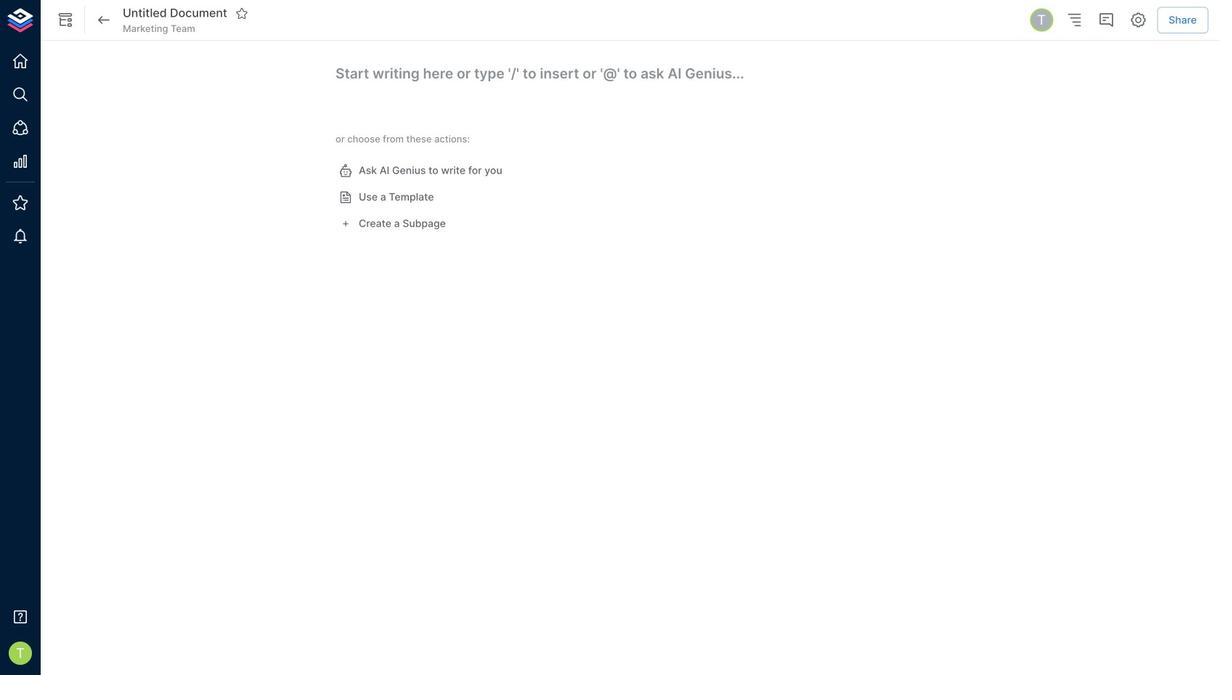 Task type: describe. For each thing, give the bounding box(es) containing it.
settings image
[[1130, 11, 1148, 29]]

table of contents image
[[1066, 11, 1084, 29]]

favorite image
[[235, 7, 248, 20]]



Task type: locate. For each thing, give the bounding box(es) containing it.
go back image
[[95, 11, 113, 29]]

show wiki image
[[57, 11, 74, 29]]

comments image
[[1098, 11, 1116, 29]]



